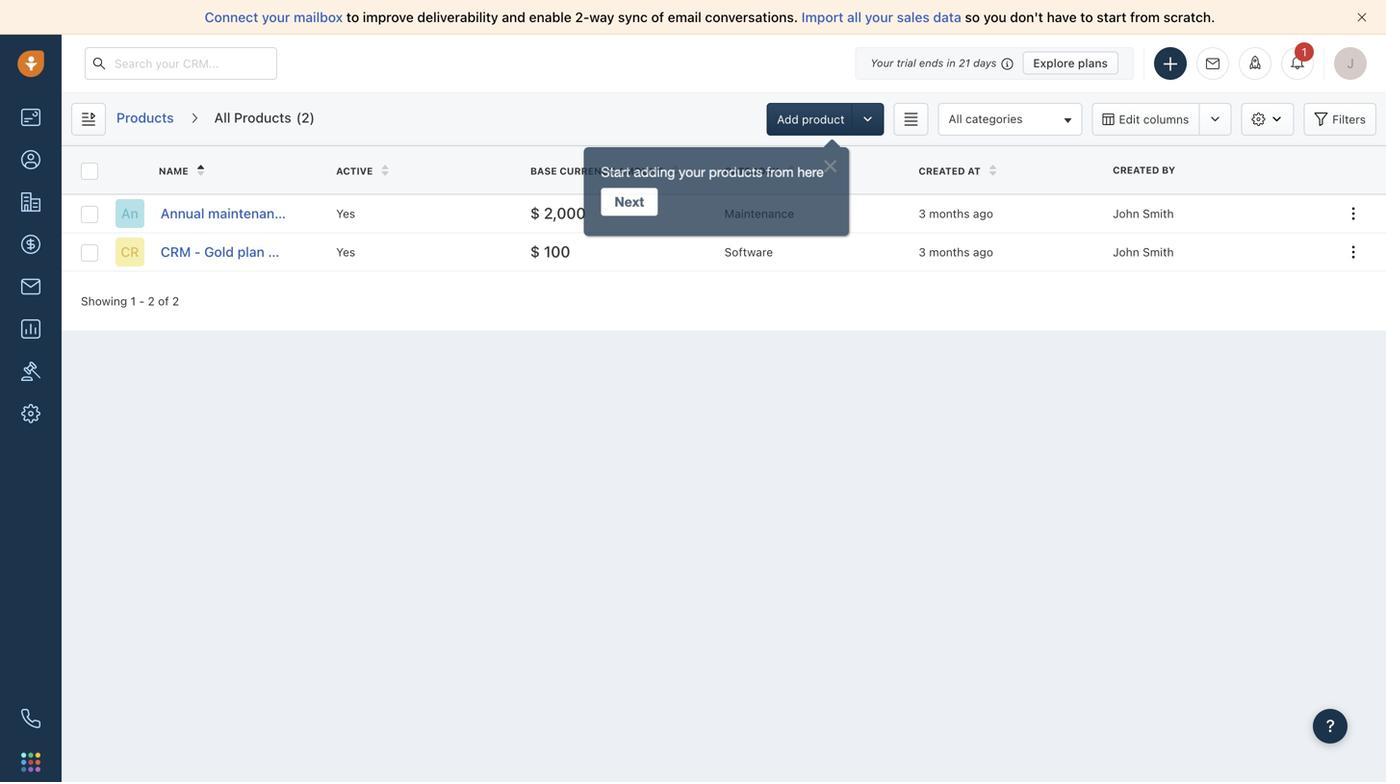 Task type: describe. For each thing, give the bounding box(es) containing it.
explore plans link
[[1023, 52, 1119, 75]]

categories
[[966, 112, 1023, 126]]

created by
[[1113, 165, 1176, 176]]

scratch.
[[1164, 9, 1215, 25]]

ago for 2,000
[[973, 207, 993, 220]]

2,000
[[544, 204, 586, 223]]

at
[[968, 165, 981, 176]]

by
[[1162, 165, 1176, 176]]

start
[[1097, 9, 1127, 25]]

hotspot (open by clicking or pressing space/enter) alert dialog
[[573, 133, 852, 240]]

gold
[[204, 244, 234, 260]]

crm - gold plan monthly (sample) link
[[161, 243, 379, 262]]

so
[[965, 9, 980, 25]]

properties image
[[21, 362, 40, 381]]

products link
[[116, 103, 175, 136]]

)
[[310, 110, 315, 126]]

enable
[[529, 9, 572, 25]]

showing 1 - 2 of 2
[[81, 295, 179, 308]]

columns
[[1143, 113, 1189, 126]]

all categories button
[[938, 103, 1083, 136]]

connect your mailbox link
[[205, 9, 346, 25]]

all for all products ( 2 )
[[214, 110, 230, 126]]

ago for 100
[[973, 245, 993, 259]]

in
[[947, 57, 956, 69]]

connect
[[205, 9, 258, 25]]

1 inside 1 "link"
[[1302, 45, 1307, 59]]

100
[[544, 243, 570, 261]]

yes for $ 2,000
[[336, 207, 355, 220]]

days
[[973, 57, 997, 69]]

2-
[[575, 9, 589, 25]]

$ 2,000
[[530, 204, 586, 223]]

(
[[296, 110, 301, 126]]

created at
[[919, 165, 981, 176]]

1 vertical spatial (sample)
[[323, 244, 379, 260]]

john smith for 2,000
[[1113, 207, 1174, 220]]

plan
[[237, 244, 265, 260]]

maintenance
[[725, 207, 794, 220]]

filters button
[[1304, 103, 1377, 136]]

3 for 100
[[919, 245, 926, 259]]

sync
[[618, 9, 648, 25]]

explore
[[1033, 56, 1075, 70]]

close image
[[1357, 13, 1367, 22]]

annual maintenance contract (sample) link
[[161, 204, 407, 223]]

ends
[[919, 57, 944, 69]]

name
[[159, 165, 188, 176]]

2 products from the left
[[234, 110, 291, 126]]

0 horizontal spatial -
[[139, 295, 145, 308]]

what's new image
[[1249, 56, 1262, 69]]

add product button
[[767, 103, 855, 136]]

edit columns
[[1119, 113, 1189, 126]]

plans
[[1078, 56, 1108, 70]]

trial
[[897, 57, 916, 69]]

2 for )
[[301, 110, 310, 126]]

freshworks switcher image
[[21, 753, 40, 772]]

active
[[336, 165, 373, 176]]

all
[[847, 9, 862, 25]]

conversations.
[[705, 9, 798, 25]]

created for created at
[[919, 165, 965, 176]]

1 your from the left
[[262, 9, 290, 25]]

base
[[530, 165, 557, 176]]

monthly
[[268, 244, 320, 260]]

mailbox
[[294, 9, 343, 25]]

3 for 2,000
[[919, 207, 926, 220]]

phone element
[[12, 700, 50, 738]]

data
[[933, 9, 962, 25]]

an
[[121, 206, 138, 221]]

21
[[959, 57, 970, 69]]

$ 100
[[530, 243, 570, 261]]

yes for $ 100
[[336, 245, 355, 259]]

sales
[[897, 9, 930, 25]]



Task type: vqa. For each thing, say whether or not it's contained in the screenshot.
1
yes



Task type: locate. For each thing, give the bounding box(es) containing it.
your
[[871, 57, 894, 69]]

0 horizontal spatial your
[[262, 9, 290, 25]]

0 vertical spatial 3 months ago
[[919, 207, 993, 220]]

1 vertical spatial $
[[530, 243, 540, 261]]

0 horizontal spatial of
[[158, 295, 169, 308]]

1 horizontal spatial -
[[194, 244, 201, 260]]

1 link
[[1281, 42, 1314, 80]]

1 months from the top
[[929, 207, 970, 220]]

- left gold at the left of page
[[194, 244, 201, 260]]

0 vertical spatial (sample)
[[350, 206, 407, 221]]

2 3 from the top
[[919, 245, 926, 259]]

1 horizontal spatial of
[[651, 9, 664, 25]]

add
[[777, 113, 799, 126]]

0 vertical spatial john smith
[[1113, 207, 1174, 220]]

0 vertical spatial john
[[1113, 207, 1140, 220]]

john smith for 100
[[1113, 245, 1174, 259]]

all
[[214, 110, 230, 126], [949, 112, 962, 126]]

john for 100
[[1113, 245, 1140, 259]]

1 vertical spatial 1
[[130, 295, 136, 308]]

3
[[919, 207, 926, 220], [919, 245, 926, 259]]

base currency amount
[[530, 165, 663, 176]]

1 3 from the top
[[919, 207, 926, 220]]

2 $ from the top
[[530, 243, 540, 261]]

your left mailbox at the top of page
[[262, 9, 290, 25]]

crm - gold plan monthly (sample)
[[161, 244, 379, 260]]

2 months from the top
[[929, 245, 970, 259]]

software
[[725, 245, 773, 259]]

import
[[802, 9, 844, 25]]

1 products from the left
[[116, 110, 174, 126]]

0 vertical spatial 1
[[1302, 45, 1307, 59]]

crm
[[161, 244, 191, 260]]

to
[[346, 9, 359, 25], [1080, 9, 1093, 25]]

amount
[[618, 165, 663, 176]]

phone image
[[21, 710, 40, 729]]

1 to from the left
[[346, 9, 359, 25]]

1 vertical spatial yes
[[336, 245, 355, 259]]

of down crm
[[158, 295, 169, 308]]

1 vertical spatial months
[[929, 245, 970, 259]]

john smith
[[1113, 207, 1174, 220], [1113, 245, 1174, 259]]

1
[[1302, 45, 1307, 59], [130, 295, 136, 308]]

have
[[1047, 9, 1077, 25]]

1 vertical spatial smith
[[1143, 245, 1174, 259]]

to right mailbox at the top of page
[[346, 9, 359, 25]]

improve
[[363, 9, 414, 25]]

0 horizontal spatial products
[[116, 110, 174, 126]]

edit
[[1119, 113, 1140, 126]]

$ left the 2,000
[[530, 204, 540, 223]]

import all your sales data link
[[802, 9, 965, 25]]

1 ago from the top
[[973, 207, 993, 220]]

- right showing
[[139, 295, 145, 308]]

smith for $ 100
[[1143, 245, 1174, 259]]

0 vertical spatial yes
[[336, 207, 355, 220]]

2 horizontal spatial 2
[[301, 110, 310, 126]]

filters
[[1333, 113, 1366, 126]]

1 vertical spatial -
[[139, 295, 145, 308]]

2 john from the top
[[1113, 245, 1140, 259]]

category
[[725, 165, 779, 176]]

0 vertical spatial $
[[530, 204, 540, 223]]

all left categories
[[949, 112, 962, 126]]

0 horizontal spatial created
[[919, 165, 965, 176]]

-
[[194, 244, 201, 260], [139, 295, 145, 308]]

currency
[[560, 165, 616, 176]]

2
[[301, 110, 310, 126], [148, 295, 155, 308], [172, 295, 179, 308]]

3 months ago
[[919, 207, 993, 220], [919, 245, 993, 259]]

3 months ago for $ 2,000
[[919, 207, 993, 220]]

maintenance
[[208, 206, 290, 221]]

2 3 months ago from the top
[[919, 245, 993, 259]]

showing
[[81, 295, 127, 308]]

explore plans
[[1033, 56, 1108, 70]]

all down search your crm... text field
[[214, 110, 230, 126]]

1 horizontal spatial your
[[865, 9, 893, 25]]

1 yes from the top
[[336, 207, 355, 220]]

and
[[502, 9, 526, 25]]

1 right showing
[[130, 295, 136, 308]]

deliverability
[[417, 9, 498, 25]]

0 vertical spatial 3
[[919, 207, 926, 220]]

annual maintenance contract (sample)
[[161, 206, 407, 221]]

smith for $ 2,000
[[1143, 207, 1174, 220]]

1 horizontal spatial created
[[1113, 165, 1159, 176]]

1 john from the top
[[1113, 207, 1140, 220]]

$ left 100
[[530, 243, 540, 261]]

don't
[[1010, 9, 1043, 25]]

2 to from the left
[[1080, 9, 1093, 25]]

your
[[262, 9, 290, 25], [865, 9, 893, 25]]

products left ( on the top left
[[234, 110, 291, 126]]

$ for $ 2,000
[[530, 204, 540, 223]]

john for 2,000
[[1113, 207, 1140, 220]]

2 created from the left
[[919, 165, 965, 176]]

email
[[668, 9, 702, 25]]

created
[[1113, 165, 1159, 176], [919, 165, 965, 176]]

1 vertical spatial ago
[[973, 245, 993, 259]]

all inside all categories 'button'
[[949, 112, 962, 126]]

months for 100
[[929, 245, 970, 259]]

yes down contract
[[336, 245, 355, 259]]

1 horizontal spatial to
[[1080, 9, 1093, 25]]

0 vertical spatial months
[[929, 207, 970, 220]]

you
[[984, 9, 1007, 25]]

products up "name"
[[116, 110, 174, 126]]

1 vertical spatial john
[[1113, 245, 1140, 259]]

Search your CRM... text field
[[85, 47, 277, 80]]

0 vertical spatial -
[[194, 244, 201, 260]]

1 horizontal spatial products
[[234, 110, 291, 126]]

your trial ends in 21 days
[[871, 57, 997, 69]]

send email image
[[1206, 58, 1220, 70]]

connect your mailbox to improve deliverability and enable 2-way sync of email conversations. import all your sales data so you don't have to start from scratch.
[[205, 9, 1215, 25]]

to left start
[[1080, 9, 1093, 25]]

of right sync
[[651, 9, 664, 25]]

edit columns button
[[1092, 103, 1199, 136]]

of
[[651, 9, 664, 25], [158, 295, 169, 308]]

1 created from the left
[[1113, 165, 1159, 176]]

1 smith from the top
[[1143, 207, 1174, 220]]

1 horizontal spatial 2
[[172, 295, 179, 308]]

1 3 months ago from the top
[[919, 207, 993, 220]]

way
[[589, 9, 615, 25]]

(sample) down active
[[350, 206, 407, 221]]

1 vertical spatial 3 months ago
[[919, 245, 993, 259]]

created left at
[[919, 165, 965, 176]]

product
[[802, 113, 845, 126]]

1 vertical spatial 3
[[919, 245, 926, 259]]

$
[[530, 204, 540, 223], [530, 243, 540, 261]]

1 horizontal spatial all
[[949, 112, 962, 126]]

0 vertical spatial ago
[[973, 207, 993, 220]]

created left by
[[1113, 165, 1159, 176]]

john
[[1113, 207, 1140, 220], [1113, 245, 1140, 259]]

2 john smith from the top
[[1113, 245, 1174, 259]]

(sample)
[[350, 206, 407, 221], [323, 244, 379, 260]]

all for all categories
[[949, 112, 962, 126]]

3 months ago for $ 100
[[919, 245, 993, 259]]

your right all at the right top of the page
[[865, 9, 893, 25]]

1 vertical spatial of
[[158, 295, 169, 308]]

1 john smith from the top
[[1113, 207, 1174, 220]]

2 yes from the top
[[336, 245, 355, 259]]

products
[[116, 110, 174, 126], [234, 110, 291, 126]]

cr
[[121, 244, 139, 260]]

0 horizontal spatial 2
[[148, 295, 155, 308]]

all categories
[[949, 112, 1023, 126]]

1 horizontal spatial 1
[[1302, 45, 1307, 59]]

1 vertical spatial john smith
[[1113, 245, 1174, 259]]

$ for $ 100
[[530, 243, 540, 261]]

contract
[[293, 206, 347, 221]]

2 for of
[[148, 295, 155, 308]]

from
[[1130, 9, 1160, 25]]

1 right what's new icon
[[1302, 45, 1307, 59]]

months for 2,000
[[929, 207, 970, 220]]

months
[[929, 207, 970, 220], [929, 245, 970, 259]]

1 $ from the top
[[530, 204, 540, 223]]

add product
[[777, 113, 845, 126]]

0 horizontal spatial to
[[346, 9, 359, 25]]

all products ( 2 )
[[214, 110, 315, 126]]

yes down active
[[336, 207, 355, 220]]

(sample) down contract
[[323, 244, 379, 260]]

0 vertical spatial smith
[[1143, 207, 1174, 220]]

2 smith from the top
[[1143, 245, 1174, 259]]

2 ago from the top
[[973, 245, 993, 259]]

ago
[[973, 207, 993, 220], [973, 245, 993, 259]]

2 your from the left
[[865, 9, 893, 25]]

annual
[[161, 206, 205, 221]]

0 horizontal spatial all
[[214, 110, 230, 126]]

0 vertical spatial of
[[651, 9, 664, 25]]

0 horizontal spatial 1
[[130, 295, 136, 308]]

created for created by
[[1113, 165, 1159, 176]]

yes
[[336, 207, 355, 220], [336, 245, 355, 259]]



